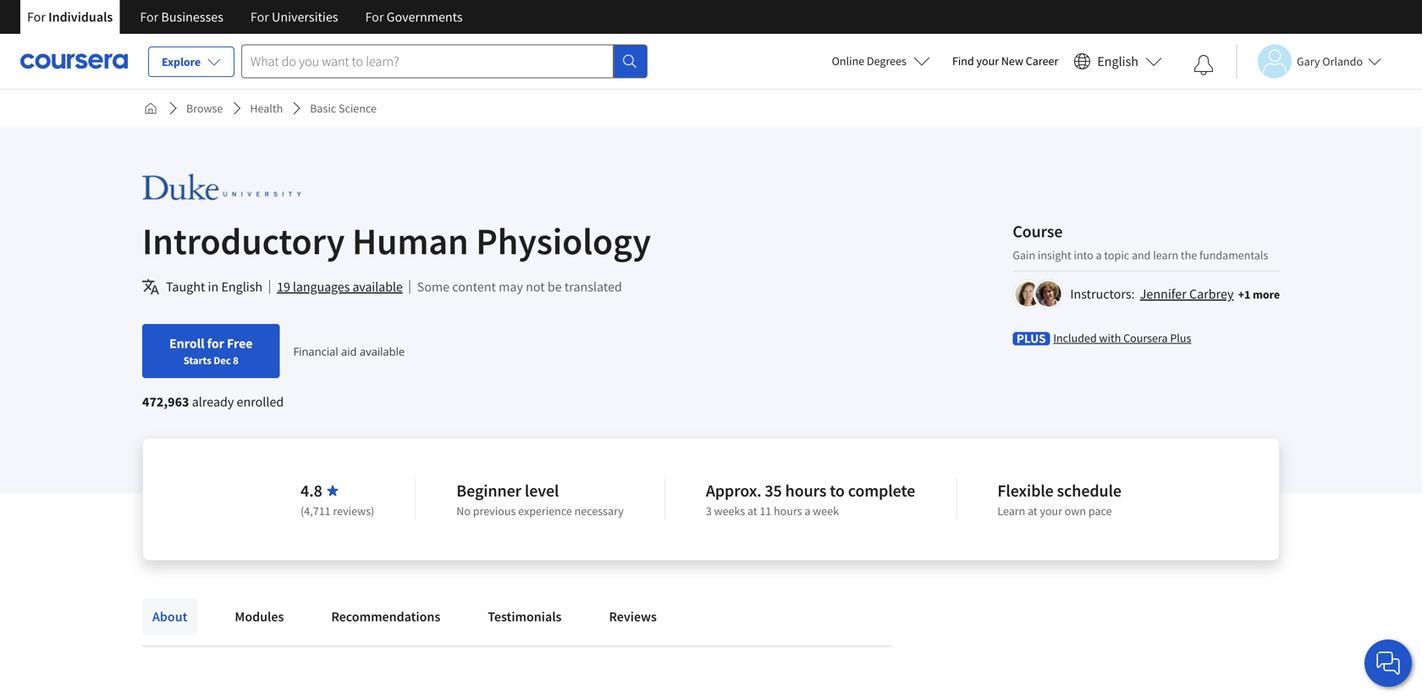 Task type: describe. For each thing, give the bounding box(es) containing it.
show notifications image
[[1194, 55, 1214, 75]]

0 horizontal spatial english
[[221, 279, 263, 295]]

gary
[[1297, 54, 1320, 69]]

individuals
[[48, 8, 113, 25]]

course gain insight into a topic and learn the fundamentals
[[1013, 221, 1269, 263]]

jennifer carbrey image
[[1015, 282, 1041, 307]]

available for 19 languages available
[[352, 279, 403, 295]]

a inside approx. 35 hours to complete 3 weeks at 11 hours a week
[[805, 504, 811, 519]]

own
[[1065, 504, 1086, 519]]

taught in english
[[166, 279, 263, 295]]

the
[[1181, 248, 1197, 263]]

businesses
[[161, 8, 223, 25]]

no
[[457, 504, 471, 519]]

to
[[830, 480, 845, 502]]

reviews
[[609, 609, 657, 626]]

testimonials link
[[478, 599, 572, 636]]

aid
[[341, 344, 357, 359]]

gary orlando
[[1297, 54, 1363, 69]]

pace
[[1089, 504, 1112, 519]]

insight
[[1038, 248, 1072, 263]]

level
[[525, 480, 559, 502]]

at inside approx. 35 hours to complete 3 weeks at 11 hours a week
[[748, 504, 757, 519]]

jennifer carbrey link
[[1140, 286, 1234, 303]]

dec
[[214, 354, 231, 367]]

for
[[207, 335, 224, 352]]

necessary
[[575, 504, 624, 519]]

explore
[[162, 54, 201, 69]]

about
[[152, 609, 187, 626]]

learn
[[998, 504, 1026, 519]]

instructors: jennifer carbrey +1 more
[[1070, 286, 1280, 303]]

1 vertical spatial hours
[[774, 504, 802, 519]]

jennifer
[[1140, 286, 1187, 303]]

and
[[1132, 248, 1151, 263]]

instructors:
[[1070, 286, 1135, 303]]

for governments
[[365, 8, 463, 25]]

banner navigation
[[14, 0, 476, 34]]

online degrees button
[[818, 42, 944, 80]]

+1 more button
[[1238, 286, 1280, 303]]

included with coursera plus link
[[1054, 330, 1192, 347]]

available for financial aid available
[[360, 344, 405, 359]]

a inside course gain insight into a topic and learn the fundamentals
[[1096, 248, 1102, 263]]

basic science link
[[303, 93, 383, 124]]

for for individuals
[[27, 8, 46, 25]]

financial aid available
[[293, 344, 405, 359]]

home image
[[144, 102, 157, 115]]

included
[[1054, 331, 1097, 346]]

some content may not be translated
[[417, 279, 622, 295]]

health link
[[243, 93, 290, 124]]

universities
[[272, 8, 338, 25]]

topic
[[1104, 248, 1130, 263]]

financial aid available button
[[293, 344, 405, 359]]

472,963
[[142, 394, 189, 411]]

included with coursera plus
[[1054, 331, 1192, 346]]

at inside flexible schedule learn at your own pace
[[1028, 504, 1038, 519]]

flexible schedule learn at your own pace
[[998, 480, 1122, 519]]

degrees
[[867, 53, 907, 69]]

recommendations link
[[321, 599, 451, 636]]

plus
[[1170, 331, 1192, 346]]

beginner
[[457, 480, 522, 502]]

for businesses
[[140, 8, 223, 25]]

translated
[[565, 279, 622, 295]]

experience
[[518, 504, 572, 519]]

for for universities
[[251, 8, 269, 25]]

find your new career link
[[944, 51, 1067, 72]]

physiology
[[476, 218, 651, 265]]

basic
[[310, 101, 336, 116]]

coursera image
[[20, 48, 128, 75]]

your inside flexible schedule learn at your own pace
[[1040, 504, 1063, 519]]

11
[[760, 504, 772, 519]]

enroll
[[169, 335, 205, 352]]

be
[[548, 279, 562, 295]]

3
[[706, 504, 712, 519]]

coursera
[[1124, 331, 1168, 346]]

weeks
[[714, 504, 745, 519]]



Task type: locate. For each thing, give the bounding box(es) containing it.
some
[[417, 279, 450, 295]]

browse link
[[179, 93, 230, 124]]

gain
[[1013, 248, 1036, 263]]

for for governments
[[365, 8, 384, 25]]

basic science
[[310, 101, 377, 116]]

english
[[1098, 53, 1139, 70], [221, 279, 263, 295]]

already
[[192, 394, 234, 411]]

health
[[250, 101, 283, 116]]

0 vertical spatial a
[[1096, 248, 1102, 263]]

1 vertical spatial available
[[360, 344, 405, 359]]

for
[[27, 8, 46, 25], [140, 8, 159, 25], [251, 8, 269, 25], [365, 8, 384, 25]]

4 for from the left
[[365, 8, 384, 25]]

1 horizontal spatial at
[[1028, 504, 1038, 519]]

flexible
[[998, 480, 1054, 502]]

complete
[[848, 480, 916, 502]]

2 for from the left
[[140, 8, 159, 25]]

modules link
[[225, 599, 294, 636]]

gary orlando button
[[1236, 44, 1382, 78]]

starts
[[183, 354, 211, 367]]

for left 'businesses' at left top
[[140, 8, 159, 25]]

free
[[227, 335, 253, 352]]

taught
[[166, 279, 205, 295]]

online
[[832, 53, 865, 69]]

find your new career
[[952, 53, 1059, 69]]

languages
[[293, 279, 350, 295]]

2 at from the left
[[1028, 504, 1038, 519]]

for left individuals
[[27, 8, 46, 25]]

enrolled
[[237, 394, 284, 411]]

35
[[765, 480, 782, 502]]

science
[[339, 101, 377, 116]]

new
[[1001, 53, 1024, 69]]

schedule
[[1057, 480, 1122, 502]]

modules
[[235, 609, 284, 626]]

approx. 35 hours to complete 3 weeks at 11 hours a week
[[706, 480, 916, 519]]

1 vertical spatial a
[[805, 504, 811, 519]]

for universities
[[251, 8, 338, 25]]

for individuals
[[27, 8, 113, 25]]

for for businesses
[[140, 8, 159, 25]]

0 vertical spatial available
[[352, 279, 403, 295]]

find
[[952, 53, 974, 69]]

emma jakoi image
[[1036, 282, 1061, 307]]

english right in at the top left of the page
[[221, 279, 263, 295]]

+1
[[1238, 287, 1251, 302]]

19 languages available button
[[277, 277, 403, 297]]

chat with us image
[[1375, 650, 1402, 677]]

in
[[208, 279, 219, 295]]

available right 'aid'
[[360, 344, 405, 359]]

0 vertical spatial your
[[977, 53, 999, 69]]

previous
[[473, 504, 516, 519]]

1 for from the left
[[27, 8, 46, 25]]

beginner level no previous experience necessary
[[457, 480, 624, 519]]

approx.
[[706, 480, 762, 502]]

duke university image
[[142, 168, 301, 206]]

at left 11
[[748, 504, 757, 519]]

content
[[452, 279, 496, 295]]

governments
[[387, 8, 463, 25]]

1 vertical spatial english
[[221, 279, 263, 295]]

a left the week
[[805, 504, 811, 519]]

4.8
[[301, 480, 322, 502]]

(4,711
[[301, 504, 331, 519]]

fundamentals
[[1200, 248, 1269, 263]]

a right into
[[1096, 248, 1102, 263]]

0 horizontal spatial your
[[977, 53, 999, 69]]

available down introductory human physiology
[[352, 279, 403, 295]]

financial
[[293, 344, 338, 359]]

472,963 already enrolled
[[142, 394, 284, 411]]

8
[[233, 354, 239, 367]]

human
[[352, 218, 469, 265]]

None search field
[[241, 44, 648, 78]]

hours
[[785, 480, 827, 502], [774, 504, 802, 519]]

3 for from the left
[[251, 8, 269, 25]]

recommendations
[[331, 609, 440, 626]]

browse
[[186, 101, 223, 116]]

more
[[1253, 287, 1280, 302]]

1 horizontal spatial your
[[1040, 504, 1063, 519]]

testimonials
[[488, 609, 562, 626]]

english right career
[[1098, 53, 1139, 70]]

online degrees
[[832, 53, 907, 69]]

What do you want to learn? text field
[[241, 44, 614, 78]]

for left governments
[[365, 8, 384, 25]]

a
[[1096, 248, 1102, 263], [805, 504, 811, 519]]

course
[[1013, 221, 1063, 242]]

1 horizontal spatial english
[[1098, 53, 1139, 70]]

introductory human physiology
[[142, 218, 651, 265]]

hours up the week
[[785, 480, 827, 502]]

introductory
[[142, 218, 345, 265]]

(4,711 reviews)
[[301, 504, 374, 519]]

your left own
[[1040, 504, 1063, 519]]

career
[[1026, 53, 1059, 69]]

for left universities
[[251, 8, 269, 25]]

carbrey
[[1190, 286, 1234, 303]]

1 at from the left
[[748, 504, 757, 519]]

about link
[[142, 599, 198, 636]]

week
[[813, 504, 839, 519]]

your right find
[[977, 53, 999, 69]]

0 vertical spatial hours
[[785, 480, 827, 502]]

1 vertical spatial your
[[1040, 504, 1063, 519]]

at right learn
[[1028, 504, 1038, 519]]

coursera plus image
[[1013, 332, 1050, 346]]

19 languages available
[[277, 279, 403, 295]]

with
[[1099, 331, 1121, 346]]

1 horizontal spatial a
[[1096, 248, 1102, 263]]

0 horizontal spatial at
[[748, 504, 757, 519]]

reviews link
[[599, 599, 667, 636]]

learn
[[1153, 248, 1179, 263]]

reviews)
[[333, 504, 374, 519]]

enroll for free starts dec 8
[[169, 335, 253, 367]]

available
[[352, 279, 403, 295], [360, 344, 405, 359]]

0 vertical spatial english
[[1098, 53, 1139, 70]]

english inside 'button'
[[1098, 53, 1139, 70]]

your
[[977, 53, 999, 69], [1040, 504, 1063, 519]]

available inside button
[[352, 279, 403, 295]]

0 horizontal spatial a
[[805, 504, 811, 519]]

hours right 11
[[774, 504, 802, 519]]



Task type: vqa. For each thing, say whether or not it's contained in the screenshot.
the the within Report on the positive impact of upskilling
no



